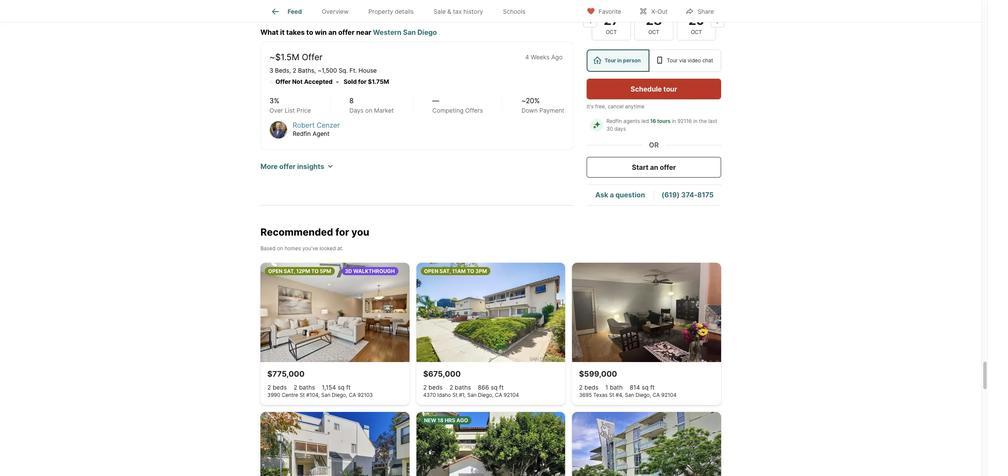 Task type: describe. For each thing, give the bounding box(es) containing it.
tour via video chat
[[667, 57, 714, 64]]

1,500
[[322, 67, 337, 74]]

3
[[270, 67, 274, 74]]

for for you
[[336, 226, 349, 238]]

next image
[[711, 14, 725, 27]]

start an offer button
[[587, 157, 722, 178]]

days
[[350, 107, 364, 114]]

takes
[[286, 28, 305, 37]]

schedule tour
[[631, 85, 678, 93]]

3 beds , 2 baths , ~ 1,500 sq. ft. house
[[270, 67, 377, 74]]

1 , from the left
[[290, 67, 291, 74]]

2 beds for $675,000
[[423, 384, 443, 391]]

11am
[[452, 268, 466, 274]]

3990 centre st #104, san diego, ca 92103
[[268, 392, 373, 398]]

in inside in the last 30 days
[[694, 118, 698, 124]]

chat
[[703, 57, 714, 64]]

1,154
[[322, 384, 336, 391]]

near
[[356, 28, 372, 37]]

#4,
[[616, 392, 624, 398]]

based
[[261, 245, 276, 251]]

not
[[292, 78, 303, 85]]

diego
[[418, 28, 437, 37]]

open sat, 12pm to 5pm
[[268, 268, 331, 274]]

8175
[[698, 191, 714, 199]]

list box containing tour in person
[[587, 49, 722, 72]]

out
[[658, 8, 668, 15]]

friday
[[603, 6, 621, 12]]

st for $599,000
[[609, 392, 615, 398]]

tab list containing feed
[[261, 0, 543, 22]]

feed
[[288, 8, 302, 15]]

free,
[[596, 103, 607, 110]]

agents
[[624, 118, 640, 124]]

over
[[270, 107, 283, 114]]

2 up 3990 at the bottom of the page
[[268, 384, 271, 391]]

history
[[464, 8, 483, 15]]

down
[[522, 107, 538, 114]]

ft for $775,000
[[346, 384, 351, 391]]

$1.75m
[[368, 78, 389, 85]]

2 up 3695
[[579, 384, 583, 391]]

2 baths for $675,000
[[450, 384, 471, 391]]

idaho
[[438, 392, 451, 398]]

last
[[709, 118, 718, 124]]

competing
[[433, 107, 464, 114]]

anytime
[[626, 103, 645, 110]]

more offer insights
[[261, 162, 324, 171]]

ask a question link
[[596, 191, 645, 199]]

3695 texas st #4, san diego, ca 92104
[[579, 392, 677, 398]]

competing offers
[[433, 107, 483, 114]]

sale & tax history
[[434, 8, 483, 15]]

down payment
[[522, 107, 565, 114]]

saturday 28 oct
[[641, 6, 668, 35]]

1 horizontal spatial offer
[[302, 52, 323, 62]]

diego, for $675,000
[[478, 392, 494, 398]]

accepted
[[304, 78, 333, 85]]

18
[[438, 417, 444, 424]]

start
[[632, 163, 649, 172]]

schools tab
[[493, 1, 536, 22]]

4 weeks ago
[[526, 53, 563, 61]]

days on market
[[350, 107, 394, 114]]

question
[[616, 191, 645, 199]]

cancel
[[608, 103, 624, 110]]

san for $775,000
[[321, 392, 331, 398]]

3pm
[[476, 268, 487, 274]]

it
[[280, 28, 285, 37]]

4370 idaho st #1, san diego, ca 92104
[[423, 392, 519, 398]]

2 beds for $775,000
[[268, 384, 287, 391]]

beds for $675,000
[[429, 384, 443, 391]]

in the last 30 days
[[607, 118, 719, 132]]

866 sq ft
[[478, 384, 504, 391]]

house
[[359, 67, 377, 74]]

price
[[297, 107, 311, 114]]

list
[[285, 107, 295, 114]]

tax
[[453, 8, 462, 15]]

baths for $775,000
[[299, 384, 315, 391]]

2 , from the left
[[315, 67, 316, 74]]

2 baths for $775,000
[[294, 384, 315, 391]]

recommended
[[261, 226, 333, 238]]

92116
[[678, 118, 692, 124]]

new 18 hrs ago button
[[417, 412, 566, 476]]

28
[[646, 13, 662, 28]]

st for $675,000
[[453, 392, 458, 398]]

previous image
[[584, 14, 597, 27]]

ask
[[596, 191, 609, 199]]

based on homes you've looked at.
[[261, 245, 344, 251]]

walkthrough
[[354, 268, 395, 274]]

cenzer
[[317, 121, 340, 129]]

redfin inside robert cenzer redfin agent
[[293, 130, 311, 137]]

814
[[630, 384, 641, 391]]

in inside option
[[618, 57, 622, 64]]

share button
[[679, 2, 722, 20]]

ca for $775,000
[[349, 392, 356, 398]]

the
[[699, 118, 707, 124]]

texas
[[594, 392, 608, 398]]

tours
[[658, 118, 671, 124]]

2 up 4370
[[423, 384, 427, 391]]

sat, for $775,000
[[284, 268, 295, 274]]

ca for $599,000
[[653, 392, 660, 398]]

baths for $675,000
[[455, 384, 471, 391]]

92104 for $675,000
[[504, 392, 519, 398]]

sq for $775,000
[[338, 384, 345, 391]]

sat, for $675,000
[[440, 268, 451, 274]]

to
[[307, 28, 313, 37]]

or
[[649, 141, 659, 149]]

hrs
[[445, 417, 456, 424]]

1 horizontal spatial offer
[[338, 28, 355, 37]]

details
[[395, 8, 414, 15]]

photo of 3812 park blvd #409, san diego, ca 92103 image
[[573, 412, 722, 476]]

western
[[373, 28, 402, 37]]

1 vertical spatial ~
[[318, 67, 322, 74]]



Task type: vqa. For each thing, say whether or not it's contained in the screenshot.


Task type: locate. For each thing, give the bounding box(es) containing it.
san right #1,
[[468, 392, 477, 398]]

1 horizontal spatial st
[[453, 392, 458, 398]]

list box
[[587, 49, 722, 72]]

1 sq from the left
[[338, 384, 345, 391]]

oct for 29
[[691, 29, 702, 35]]

offer
[[302, 52, 323, 62], [276, 78, 291, 85]]

0 horizontal spatial an
[[329, 28, 337, 37]]

29
[[689, 13, 705, 28]]

1 horizontal spatial ~
[[318, 67, 322, 74]]

st for $775,000
[[300, 392, 305, 398]]

2 baths from the left
[[455, 384, 471, 391]]

open for $775,000
[[268, 268, 283, 274]]

oct for 28
[[649, 29, 660, 35]]

2 beds up 4370
[[423, 384, 443, 391]]

schedule tour button
[[587, 79, 722, 99]]

sq.
[[339, 67, 348, 74]]

(619)
[[662, 191, 680, 199]]

tour left person
[[605, 57, 617, 64]]

beds up 3990 at the bottom of the page
[[273, 384, 287, 391]]

2 92104 from the left
[[662, 392, 677, 398]]

1 vertical spatial redfin
[[293, 130, 311, 137]]

(619) 374-8175 link
[[662, 191, 714, 199]]

robert cenzer redfin agent
[[293, 121, 340, 137]]

2 up "idaho"
[[450, 384, 453, 391]]

1 horizontal spatial 2 beds
[[423, 384, 443, 391]]

0 horizontal spatial ,
[[290, 67, 291, 74]]

sq right 1,154
[[338, 384, 345, 391]]

beds for $775,000
[[273, 384, 287, 391]]

92104
[[504, 392, 519, 398], [662, 392, 677, 398]]

property details tab
[[359, 1, 424, 22]]

san left diego
[[403, 28, 416, 37]]

1 horizontal spatial beds
[[429, 384, 443, 391]]

oct inside "sunday 29 oct"
[[691, 29, 702, 35]]

oct down 28
[[649, 29, 660, 35]]

1 horizontal spatial sat,
[[440, 268, 451, 274]]

tour left via
[[667, 57, 678, 64]]

diego, down 866
[[478, 392, 494, 398]]

you've
[[303, 245, 318, 251]]

robert cenzer image
[[270, 121, 288, 139]]

san for $599,000
[[625, 392, 635, 398]]

redfin
[[607, 118, 622, 124], [293, 130, 311, 137]]

offer up baths
[[302, 52, 323, 62]]

an right win
[[329, 28, 337, 37]]

1 to from the left
[[311, 268, 319, 274]]

diego, down 1,154 sq ft
[[332, 392, 348, 398]]

2 horizontal spatial diego,
[[636, 392, 652, 398]]

open left 11am at the bottom
[[424, 268, 439, 274]]

san down 1,154
[[321, 392, 331, 398]]

1 horizontal spatial for
[[358, 78, 367, 85]]

photo of 4370 idaho st #1, san diego, ca 92104 image
[[417, 263, 566, 362]]

property details
[[369, 8, 414, 15]]

#104,
[[306, 392, 320, 398]]

0 horizontal spatial 2 baths
[[294, 384, 315, 391]]

open for $675,000
[[424, 268, 439, 274]]

sat, left 11am at the bottom
[[440, 268, 451, 274]]

oct for 27
[[606, 29, 617, 35]]

oct
[[606, 29, 617, 35], [649, 29, 660, 35], [691, 29, 702, 35]]

tour for tour in person
[[605, 57, 617, 64]]

1 beds from the left
[[273, 384, 287, 391]]

2 sq from the left
[[491, 384, 498, 391]]

more
[[261, 162, 278, 171]]

866
[[478, 384, 489, 391]]

2 sat, from the left
[[440, 268, 451, 274]]

12pm
[[296, 268, 310, 274]]

1,154 sq ft
[[322, 384, 351, 391]]

robert cenzer button
[[293, 121, 340, 129]]

~ up 3
[[270, 52, 275, 62]]

2 up centre
[[294, 384, 298, 391]]

offer right more
[[279, 162, 296, 171]]

san for $675,000
[[468, 392, 477, 398]]

0 horizontal spatial open
[[268, 268, 283, 274]]

0 horizontal spatial ft
[[346, 384, 351, 391]]

an inside start an offer button
[[651, 163, 659, 172]]

0 vertical spatial offer
[[302, 52, 323, 62]]

&
[[448, 8, 452, 15]]

~20%
[[522, 96, 540, 105]]

oct down "27"
[[606, 29, 617, 35]]

x-
[[652, 8, 658, 15]]

ft for $599,000
[[651, 384, 655, 391]]

diego, for $775,000
[[332, 392, 348, 398]]

3 st from the left
[[609, 392, 615, 398]]

0 horizontal spatial to
[[311, 268, 319, 274]]

photo of 3990 centre st #104, san diego, ca 92103 image
[[261, 263, 410, 362]]

oct inside saturday 28 oct
[[649, 29, 660, 35]]

oct inside friday 27 oct
[[606, 29, 617, 35]]

at.
[[337, 245, 344, 251]]

ft right 814
[[651, 384, 655, 391]]

3d walkthrough
[[345, 268, 395, 274]]

offer not accepted -
[[276, 78, 339, 85]]

1 horizontal spatial 92104
[[662, 392, 677, 398]]

1 horizontal spatial redfin
[[607, 118, 622, 124]]

2 tour from the left
[[667, 57, 678, 64]]

tab list
[[261, 0, 543, 22]]

, down $1.5m
[[290, 67, 291, 74]]

1 horizontal spatial open
[[424, 268, 439, 274]]

2 2 beds from the left
[[423, 384, 443, 391]]

2 baths up #1,
[[450, 384, 471, 391]]

oct down 29
[[691, 29, 702, 35]]

0 horizontal spatial ca
[[349, 392, 356, 398]]

0 horizontal spatial st
[[300, 392, 305, 398]]

offer inside button
[[660, 163, 676, 172]]

in left person
[[618, 57, 622, 64]]

san down 814
[[625, 392, 635, 398]]

1 tour from the left
[[605, 57, 617, 64]]

2 beds up 3695
[[579, 384, 599, 391]]

1 horizontal spatial in
[[672, 118, 677, 124]]

open
[[268, 268, 283, 274], [424, 268, 439, 274]]

what
[[261, 28, 279, 37]]

0 vertical spatial on
[[365, 107, 373, 114]]

2 beds for $599,000
[[579, 384, 599, 391]]

sold
[[344, 78, 357, 85]]

1 vertical spatial an
[[651, 163, 659, 172]]

led
[[642, 118, 649, 124]]

2 ft from the left
[[500, 384, 504, 391]]

for right "sold"
[[358, 78, 367, 85]]

baths up #104,
[[299, 384, 315, 391]]

tour via video chat option
[[650, 49, 722, 72]]

ca left 92103
[[349, 392, 356, 398]]

to for $775,000
[[311, 268, 319, 274]]

0 vertical spatial an
[[329, 28, 337, 37]]

on right based
[[277, 245, 283, 251]]

27
[[604, 13, 619, 28]]

0 horizontal spatial on
[[277, 245, 283, 251]]

2 beds from the left
[[429, 384, 443, 391]]

baths
[[299, 384, 315, 391], [455, 384, 471, 391]]

weeks
[[531, 53, 550, 61]]

diego, down 814 sq ft on the right bottom of page
[[636, 392, 652, 398]]

2 baths up #104,
[[294, 384, 315, 391]]

1 diego, from the left
[[332, 392, 348, 398]]

ca down 866 sq ft
[[495, 392, 503, 398]]

1 horizontal spatial ,
[[315, 67, 316, 74]]

sq right 866
[[491, 384, 498, 391]]

1
[[606, 384, 609, 391]]

ca down 814 sq ft on the right bottom of page
[[653, 392, 660, 398]]

for up at. in the left of the page
[[336, 226, 349, 238]]

video
[[688, 57, 701, 64]]

0 horizontal spatial for
[[336, 226, 349, 238]]

photo of 2228 river run dr #174, san diego, ca 92108 image
[[261, 412, 410, 476]]

0 horizontal spatial in
[[618, 57, 622, 64]]

beds
[[275, 67, 290, 74]]

sunday
[[686, 6, 707, 12]]

sold for $1.75m
[[344, 78, 389, 85]]

3 ft from the left
[[651, 384, 655, 391]]

0 vertical spatial redfin
[[607, 118, 622, 124]]

~ up accepted
[[318, 67, 322, 74]]

#1,
[[459, 392, 466, 398]]

16
[[651, 118, 657, 124]]

diego, for $599,000
[[636, 392, 652, 398]]

1 horizontal spatial oct
[[649, 29, 660, 35]]

2 beds up 3990 at the bottom of the page
[[268, 384, 287, 391]]

homes
[[285, 245, 301, 251]]

3 diego, from the left
[[636, 392, 652, 398]]

2 open from the left
[[424, 268, 439, 274]]

0 vertical spatial for
[[358, 78, 367, 85]]

it's free, cancel anytime
[[587, 103, 645, 110]]

1 open from the left
[[268, 268, 283, 274]]

st left #1,
[[453, 392, 458, 398]]

None button
[[592, 1, 631, 40], [635, 1, 674, 40], [677, 1, 717, 40], [592, 1, 631, 40], [635, 1, 674, 40], [677, 1, 717, 40]]

0 horizontal spatial diego,
[[332, 392, 348, 398]]

new 18 hrs ago
[[424, 417, 468, 424]]

sq for $675,000
[[491, 384, 498, 391]]

to for $675,000
[[467, 268, 475, 274]]

1 sat, from the left
[[284, 268, 295, 274]]

overview tab
[[312, 1, 359, 22]]

2 horizontal spatial oct
[[691, 29, 702, 35]]

3 ca from the left
[[653, 392, 660, 398]]

1 baths from the left
[[299, 384, 315, 391]]

for
[[358, 78, 367, 85], [336, 226, 349, 238]]

2 oct from the left
[[649, 29, 660, 35]]

open down based
[[268, 268, 283, 274]]

redfin down the robert
[[293, 130, 311, 137]]

sat,
[[284, 268, 295, 274], [440, 268, 451, 274]]

beds for $599,000
[[585, 384, 599, 391]]

,
[[290, 67, 291, 74], [315, 67, 316, 74]]

photo of 3775 georgia st #301, san diego, ca 92103 image
[[417, 412, 566, 476]]

photo of 3695 texas st #4, san diego, ca 92104 image
[[573, 263, 722, 362]]

1 vertical spatial for
[[336, 226, 349, 238]]

tour in person
[[605, 57, 641, 64]]

beds up 3695
[[585, 384, 599, 391]]

insights
[[297, 162, 324, 171]]

1 vertical spatial offer
[[276, 78, 291, 85]]

ft.
[[350, 67, 357, 74]]

5pm
[[320, 268, 331, 274]]

tour inside option
[[667, 57, 678, 64]]

sale & tax history tab
[[424, 1, 493, 22]]

2 horizontal spatial in
[[694, 118, 698, 124]]

offer right start
[[660, 163, 676, 172]]

8
[[350, 96, 354, 105]]

1 92104 from the left
[[504, 392, 519, 398]]

0 horizontal spatial sat,
[[284, 268, 295, 274]]

1 oct from the left
[[606, 29, 617, 35]]

to left 5pm at the bottom left of page
[[311, 268, 319, 274]]

2 diego, from the left
[[478, 392, 494, 398]]

schools
[[503, 8, 526, 15]]

1 horizontal spatial diego,
[[478, 392, 494, 398]]

2 2 baths from the left
[[450, 384, 471, 391]]

sq right 814
[[642, 384, 649, 391]]

92103
[[358, 392, 373, 398]]

offer down beds at the top left of page
[[276, 78, 291, 85]]

st left #4,
[[609, 392, 615, 398]]

3 oct from the left
[[691, 29, 702, 35]]

to left 3pm
[[467, 268, 475, 274]]

2 horizontal spatial sq
[[642, 384, 649, 391]]

2 horizontal spatial offer
[[660, 163, 676, 172]]

1 2 beds from the left
[[268, 384, 287, 391]]

western san diego link
[[373, 28, 437, 37]]

1 horizontal spatial on
[[365, 107, 373, 114]]

2 ca from the left
[[495, 392, 503, 398]]

3 2 beds from the left
[[579, 384, 599, 391]]

sat, left '12pm'
[[284, 268, 295, 274]]

0 horizontal spatial offer
[[279, 162, 296, 171]]

~
[[270, 52, 275, 62], [318, 67, 322, 74]]

tour for tour via video chat
[[667, 57, 678, 64]]

92104 for $599,000
[[662, 392, 677, 398]]

in
[[618, 57, 622, 64], [672, 118, 677, 124], [694, 118, 698, 124]]

$1.5m
[[275, 52, 300, 62]]

beds up 4370
[[429, 384, 443, 391]]

ft right 1,154
[[346, 384, 351, 391]]

1 horizontal spatial ca
[[495, 392, 503, 398]]

1 st from the left
[[300, 392, 305, 398]]

374-
[[682, 191, 698, 199]]

1 2 baths from the left
[[294, 384, 315, 391]]

0 horizontal spatial oct
[[606, 29, 617, 35]]

for for $1.75m
[[358, 78, 367, 85]]

tour inside option
[[605, 57, 617, 64]]

3 sq from the left
[[642, 384, 649, 391]]

0 horizontal spatial beds
[[273, 384, 287, 391]]

on for based
[[277, 245, 283, 251]]

an right start
[[651, 163, 659, 172]]

tour in person option
[[587, 49, 650, 72]]

2 horizontal spatial ft
[[651, 384, 655, 391]]

redfin up the 30
[[607, 118, 622, 124]]

0 horizontal spatial 2 beds
[[268, 384, 287, 391]]

2 horizontal spatial ca
[[653, 392, 660, 398]]

2 to from the left
[[467, 268, 475, 274]]

ft for $675,000
[[500, 384, 504, 391]]

offer left near
[[338, 28, 355, 37]]

offer inside dropdown button
[[279, 162, 296, 171]]

, up accepted
[[315, 67, 316, 74]]

3 beds from the left
[[585, 384, 599, 391]]

1 horizontal spatial ft
[[500, 384, 504, 391]]

0 vertical spatial ~
[[270, 52, 275, 62]]

1 ca from the left
[[349, 392, 356, 398]]

2 horizontal spatial beds
[[585, 384, 599, 391]]

ca for $675,000
[[495, 392, 503, 398]]

2
[[293, 67, 297, 74], [268, 384, 271, 391], [294, 384, 298, 391], [423, 384, 427, 391], [450, 384, 453, 391], [579, 384, 583, 391]]

redfin agents led 16 tours in 92116
[[607, 118, 692, 124]]

win
[[315, 28, 327, 37]]

in left the on the right top of page
[[694, 118, 698, 124]]

2 horizontal spatial 2 beds
[[579, 384, 599, 391]]

1 horizontal spatial sq
[[491, 384, 498, 391]]

it's
[[587, 103, 594, 110]]

on for days
[[365, 107, 373, 114]]

0 horizontal spatial baths
[[299, 384, 315, 391]]

0 horizontal spatial redfin
[[293, 130, 311, 137]]

1 horizontal spatial an
[[651, 163, 659, 172]]

ask a question
[[596, 191, 645, 199]]

1 bath
[[606, 384, 623, 391]]

sale
[[434, 8, 446, 15]]

0 horizontal spatial ~
[[270, 52, 275, 62]]

schedule
[[631, 85, 662, 93]]

2 horizontal spatial st
[[609, 392, 615, 398]]

3%
[[270, 96, 280, 105]]

in right "tours"
[[672, 118, 677, 124]]

1 horizontal spatial tour
[[667, 57, 678, 64]]

0 horizontal spatial sq
[[338, 384, 345, 391]]

1 horizontal spatial baths
[[455, 384, 471, 391]]

baths up #1,
[[455, 384, 471, 391]]

days
[[615, 126, 626, 132]]

0 horizontal spatial 92104
[[504, 392, 519, 398]]

diego,
[[332, 392, 348, 398], [478, 392, 494, 398], [636, 392, 652, 398]]

4
[[526, 53, 529, 61]]

0 horizontal spatial offer
[[276, 78, 291, 85]]

1 ft from the left
[[346, 384, 351, 391]]

—
[[433, 96, 440, 105]]

you
[[352, 226, 370, 238]]

centre
[[282, 392, 298, 398]]

ft right 866
[[500, 384, 504, 391]]

on right days
[[365, 107, 373, 114]]

ft
[[346, 384, 351, 391], [500, 384, 504, 391], [651, 384, 655, 391]]

2 st from the left
[[453, 392, 458, 398]]

san
[[403, 28, 416, 37], [321, 392, 331, 398], [468, 392, 477, 398], [625, 392, 635, 398]]

sq for $599,000
[[642, 384, 649, 391]]

share
[[698, 8, 714, 15]]

st left #104,
[[300, 392, 305, 398]]

0 horizontal spatial tour
[[605, 57, 617, 64]]

via
[[680, 57, 687, 64]]

st
[[300, 392, 305, 398], [453, 392, 458, 398], [609, 392, 615, 398]]

-
[[336, 78, 339, 85]]

2 up not
[[293, 67, 297, 74]]

1 horizontal spatial 2 baths
[[450, 384, 471, 391]]

1 horizontal spatial to
[[467, 268, 475, 274]]

1 vertical spatial on
[[277, 245, 283, 251]]



